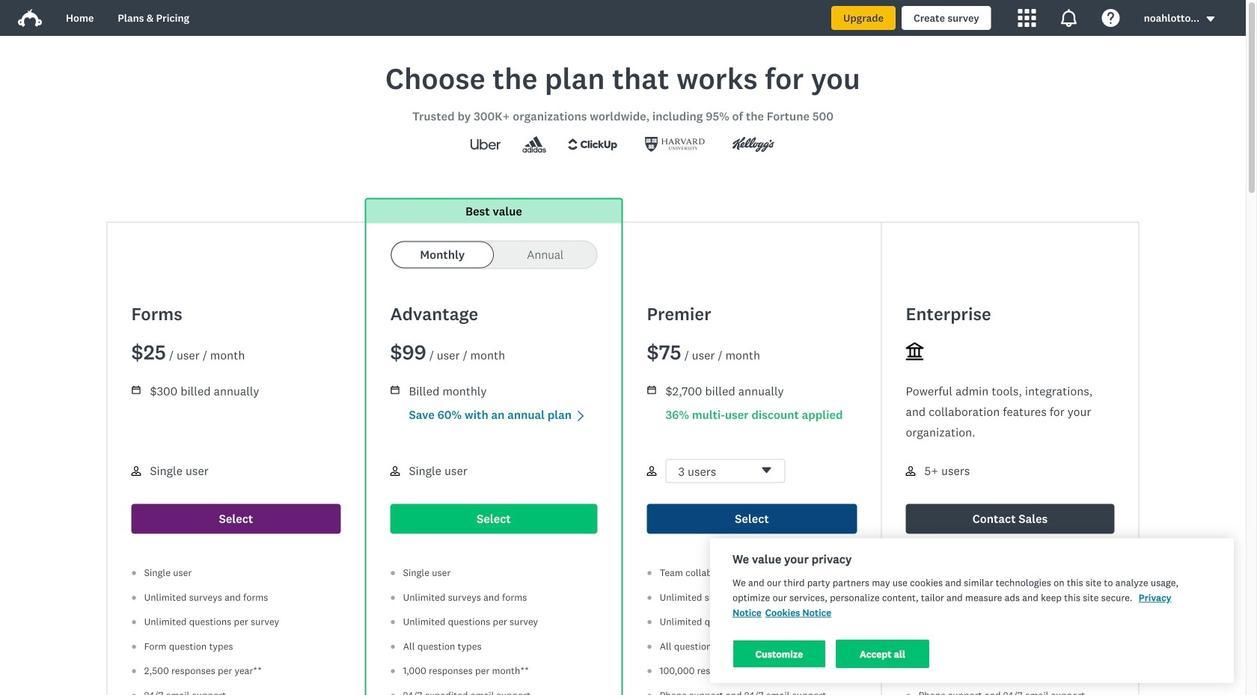 Task type: describe. For each thing, give the bounding box(es) containing it.
kellogg's image
[[719, 132, 789, 156]]

right arrow image
[[575, 410, 587, 422]]

Select Menu field
[[666, 459, 785, 484]]

adidas image
[[514, 136, 554, 153]]

clickup image
[[554, 132, 631, 156]]

2 brand logo image from the top
[[18, 9, 42, 27]]

1 brand logo image from the top
[[18, 6, 42, 30]]

help icon image
[[1102, 9, 1120, 27]]

uber image
[[457, 132, 514, 156]]

2 user image from the left
[[647, 466, 657, 476]]

user image
[[390, 466, 400, 476]]



Task type: vqa. For each thing, say whether or not it's contained in the screenshot.
New Tab icon
no



Task type: locate. For each thing, give the bounding box(es) containing it.
3 user image from the left
[[906, 466, 916, 476]]

2 horizontal spatial user image
[[906, 466, 916, 476]]

1 horizontal spatial user image
[[647, 466, 657, 476]]

0 horizontal spatial user image
[[131, 466, 141, 476]]

harvard image
[[631, 132, 719, 156]]

notification center icon image
[[1060, 9, 1078, 27]]

1 user image from the left
[[131, 466, 141, 476]]

building icon image
[[906, 342, 924, 360]]

products icon image
[[1018, 9, 1036, 27], [1018, 9, 1036, 27]]

dropdown arrow icon image
[[1206, 14, 1216, 24], [1207, 16, 1215, 22]]

brand logo image
[[18, 6, 42, 30], [18, 9, 42, 27]]

calendar icon image
[[131, 385, 141, 395], [390, 385, 400, 395], [647, 385, 657, 395], [132, 386, 140, 394], [391, 386, 399, 394], [648, 386, 656, 394]]

user image
[[131, 466, 141, 476], [647, 466, 657, 476], [906, 466, 916, 476]]



